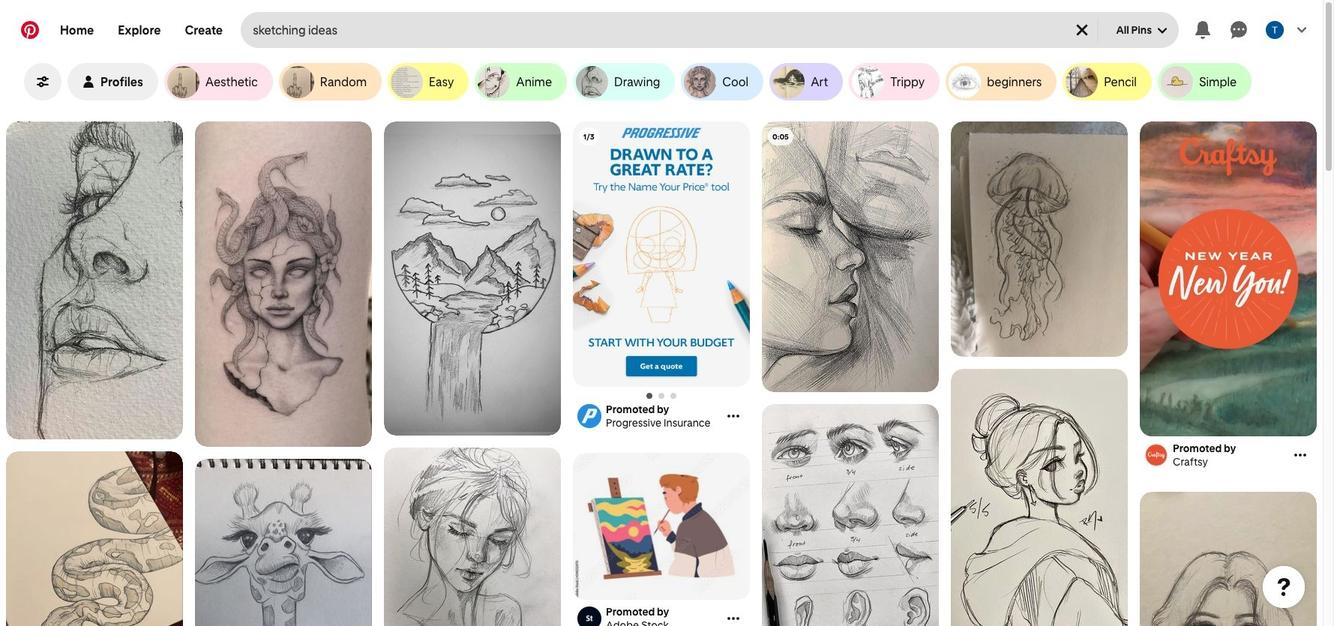 Task type: locate. For each thing, give the bounding box(es) containing it.
this contains an image of: sketch book | cool art drawing | book art drawing | art drawing sketches | indie drawing | line art image
[[762, 122, 939, 393]]

carousel image 0 image
[[573, 122, 750, 387]]

this contains an image of: first time drawing a jellyfish 🤍🌊 image
[[951, 122, 1129, 357]]

filter image
[[37, 76, 49, 88]]

list
[[0, 122, 1324, 627]]

the name your price® tool helps you find auto coverage in your budget. image
[[659, 393, 665, 399], [671, 393, 677, 399]]

this contains an image of: image
[[195, 122, 372, 447], [951, 369, 1129, 627], [6, 452, 183, 627], [195, 459, 372, 627]]

1 horizontal spatial the name your price® tool helps you find auto coverage in your budget. image
[[671, 393, 677, 399]]

dropdown image
[[1159, 26, 1168, 35]]

this contains an image of: woman's face pencil drawing image
[[6, 122, 183, 440]]

person image
[[83, 76, 95, 88]]

Search text field
[[253, 12, 1061, 48]]

0 horizontal spatial the name your price® tool helps you find auto coverage in your budget. image
[[659, 393, 665, 399]]



Task type: vqa. For each thing, say whether or not it's contained in the screenshot.
'This contains an image of: Things I love'
no



Task type: describe. For each thing, give the bounding box(es) containing it.
this contains an image of: pencil drawing beginner pencil drawing building pencil drawing basics pencil drawing background idea image
[[1141, 492, 1318, 627]]

this contains an image of: drawing idea image
[[384, 122, 561, 436]]

this contains an image of: 20 human anatomy drawing ideas and pose references - beautiful dawn designs image
[[762, 404, 939, 627]]

1 the name your price® tool helps you find auto coverage in your budget. image from the left
[[659, 393, 665, 399]]

2 the name your price® tool helps you find auto coverage in your budget. image from the left
[[671, 393, 677, 399]]

tara schultz image
[[1267, 21, 1285, 39]]

this contains an image of: letzte skizze heute ✍🏻 diese 10-monatige skizze beschreibt mich so gut. ð ...,  #10monatige #... image
[[384, 448, 561, 627]]

the name your price® tool helps you find auto coverage in your budget. image
[[647, 393, 653, 399]]

stock image: man character drawing nature landscape with easel and brush on canvas vector illustration image
[[573, 453, 750, 601]]



